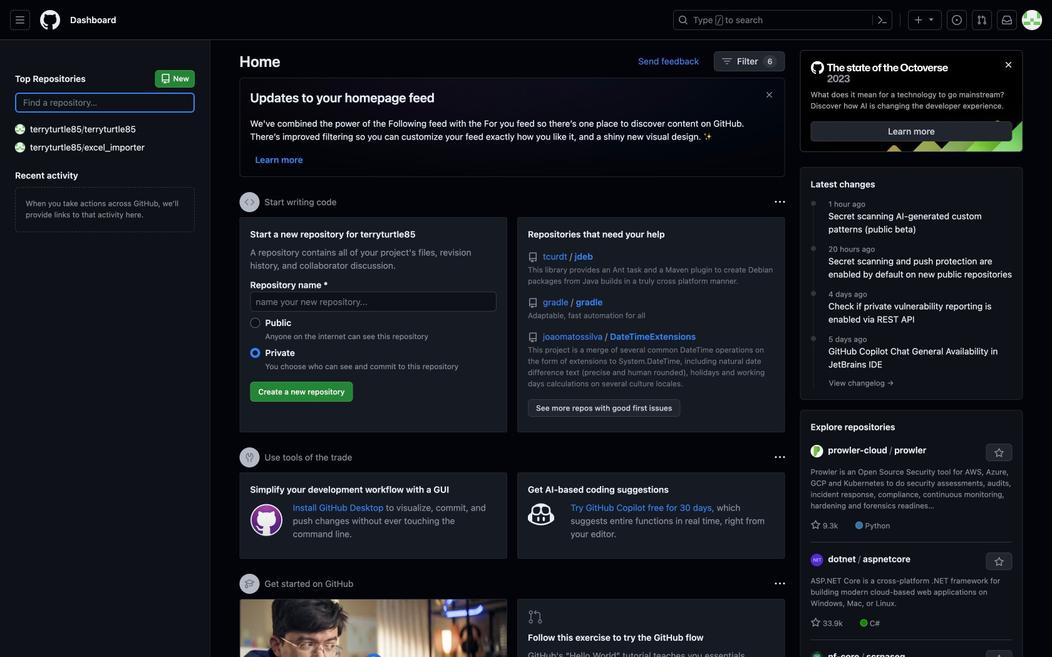 Task type: describe. For each thing, give the bounding box(es) containing it.
issue opened image
[[952, 15, 962, 25]]

git pull request image
[[977, 15, 987, 25]]

try the github flow element
[[517, 599, 785, 658]]

repo image
[[528, 253, 538, 263]]

none radio inside start a new repository element
[[250, 348, 260, 358]]

why am i seeing this? image for repositories that need your help element
[[775, 197, 785, 207]]

tools image
[[245, 453, 255, 463]]

code image
[[245, 197, 255, 207]]

star image
[[811, 618, 821, 628]]

1 star this repository image from the top
[[994, 558, 1004, 568]]

star image
[[811, 521, 821, 531]]

filter image
[[722, 56, 732, 66]]

explore element
[[800, 50, 1023, 658]]

3 dot fill image from the top
[[809, 289, 819, 299]]

@dotnet profile image
[[811, 554, 823, 567]]

1 dot fill image from the top
[[809, 199, 819, 209]]

notifications image
[[1002, 15, 1012, 25]]

2 repo image from the top
[[528, 333, 538, 343]]

repositories that need your help element
[[517, 217, 785, 433]]

what is github? image
[[240, 600, 507, 658]]

excel_importer image
[[15, 142, 25, 153]]

mortar board image
[[245, 579, 255, 589]]

Top Repositories search field
[[15, 93, 195, 113]]



Task type: locate. For each thing, give the bounding box(es) containing it.
None radio
[[250, 348, 260, 358]]

triangle down image
[[926, 14, 936, 24]]

command palette image
[[878, 15, 888, 25]]

star this repository image
[[994, 558, 1004, 568], [994, 655, 1004, 658]]

0 vertical spatial why am i seeing this? image
[[775, 197, 785, 207]]

repo image
[[528, 298, 538, 308], [528, 333, 538, 343]]

x image
[[764, 90, 774, 100]]

0 vertical spatial repo image
[[528, 298, 538, 308]]

1 why am i seeing this? image from the top
[[775, 197, 785, 207]]

Find a repository… text field
[[15, 93, 195, 113]]

why am i seeing this? image
[[775, 197, 785, 207], [775, 453, 785, 463], [775, 579, 785, 589]]

start a new repository element
[[240, 217, 507, 433]]

github logo image
[[811, 61, 949, 84]]

dot fill image
[[809, 199, 819, 209], [809, 244, 819, 254], [809, 289, 819, 299], [809, 334, 819, 344]]

explore repositories navigation
[[800, 410, 1023, 658]]

why am i seeing this? image for "try the github flow" element
[[775, 579, 785, 589]]

1 vertical spatial star this repository image
[[994, 655, 1004, 658]]

git pull request image
[[528, 610, 543, 625]]

github desktop image
[[250, 504, 283, 537]]

plus image
[[914, 15, 924, 25]]

2 dot fill image from the top
[[809, 244, 819, 254]]

2 vertical spatial why am i seeing this? image
[[775, 579, 785, 589]]

simplify your development workflow with a gui element
[[240, 473, 507, 559]]

why am i seeing this? image for get ai-based coding suggestions element
[[775, 453, 785, 463]]

None radio
[[250, 318, 260, 328]]

3 why am i seeing this? image from the top
[[775, 579, 785, 589]]

name your new repository... text field
[[250, 292, 497, 312]]

none radio inside start a new repository element
[[250, 318, 260, 328]]

what is github? element
[[240, 599, 507, 658]]

1 vertical spatial why am i seeing this? image
[[775, 453, 785, 463]]

1 repo image from the top
[[528, 298, 538, 308]]

star this repository image
[[994, 449, 1004, 459]]

close image
[[1004, 60, 1014, 70]]

2 star this repository image from the top
[[994, 655, 1004, 658]]

get ai-based coding suggestions element
[[517, 473, 785, 559]]

2 why am i seeing this? image from the top
[[775, 453, 785, 463]]

terryturtle85 image
[[15, 124, 25, 134]]

@prowler-cloud profile image
[[811, 445, 823, 458]]

homepage image
[[40, 10, 60, 30]]

1 vertical spatial repo image
[[528, 333, 538, 343]]

0 vertical spatial star this repository image
[[994, 558, 1004, 568]]

4 dot fill image from the top
[[809, 334, 819, 344]]



Task type: vqa. For each thing, say whether or not it's contained in the screenshot.
9
no



